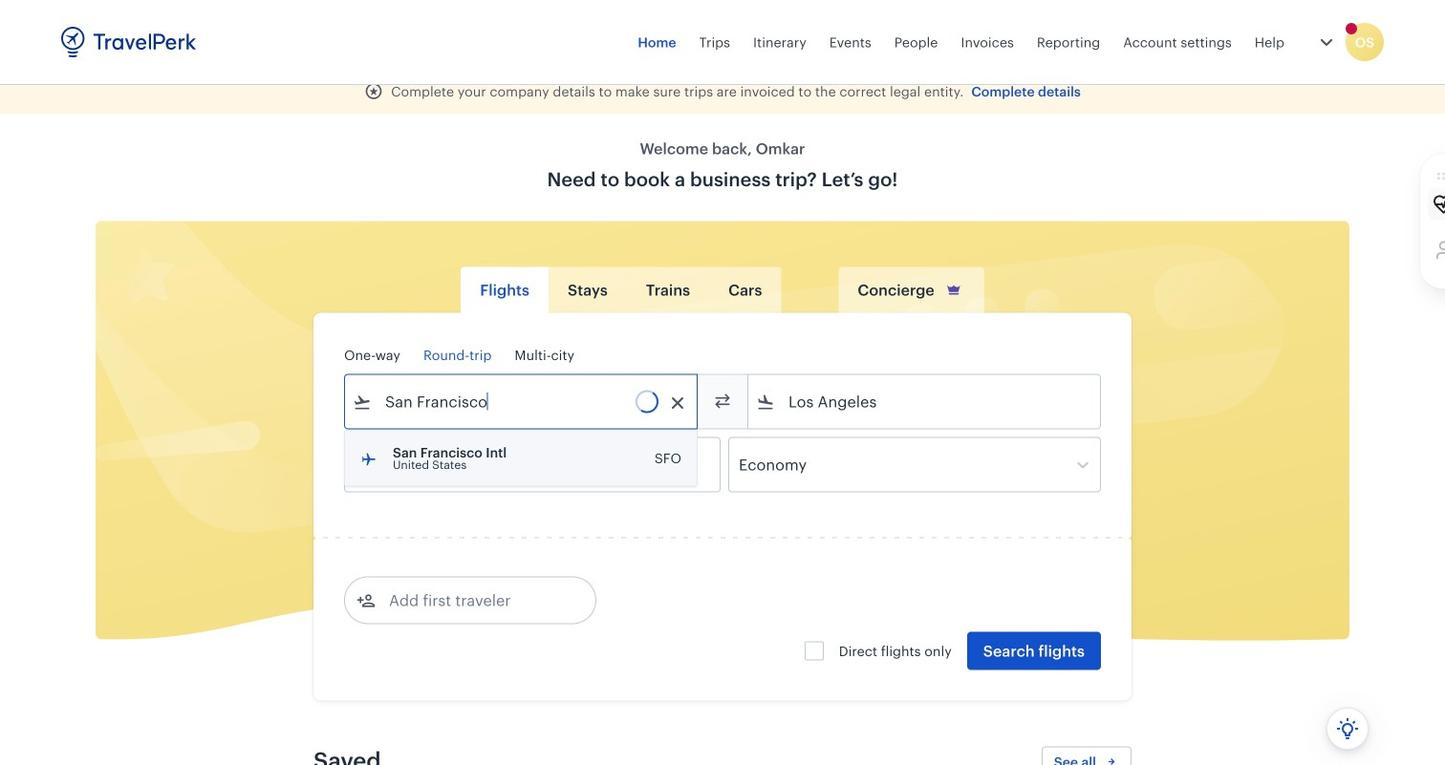 Task type: vqa. For each thing, say whether or not it's contained in the screenshot.
RETURN text box
yes



Task type: locate. For each thing, give the bounding box(es) containing it.
Depart text field
[[372, 438, 471, 492]]

To search field
[[775, 387, 1076, 417]]

Return text field
[[486, 438, 585, 492]]

Add first traveler search field
[[376, 586, 575, 616]]



Task type: describe. For each thing, give the bounding box(es) containing it.
From search field
[[372, 387, 672, 417]]



